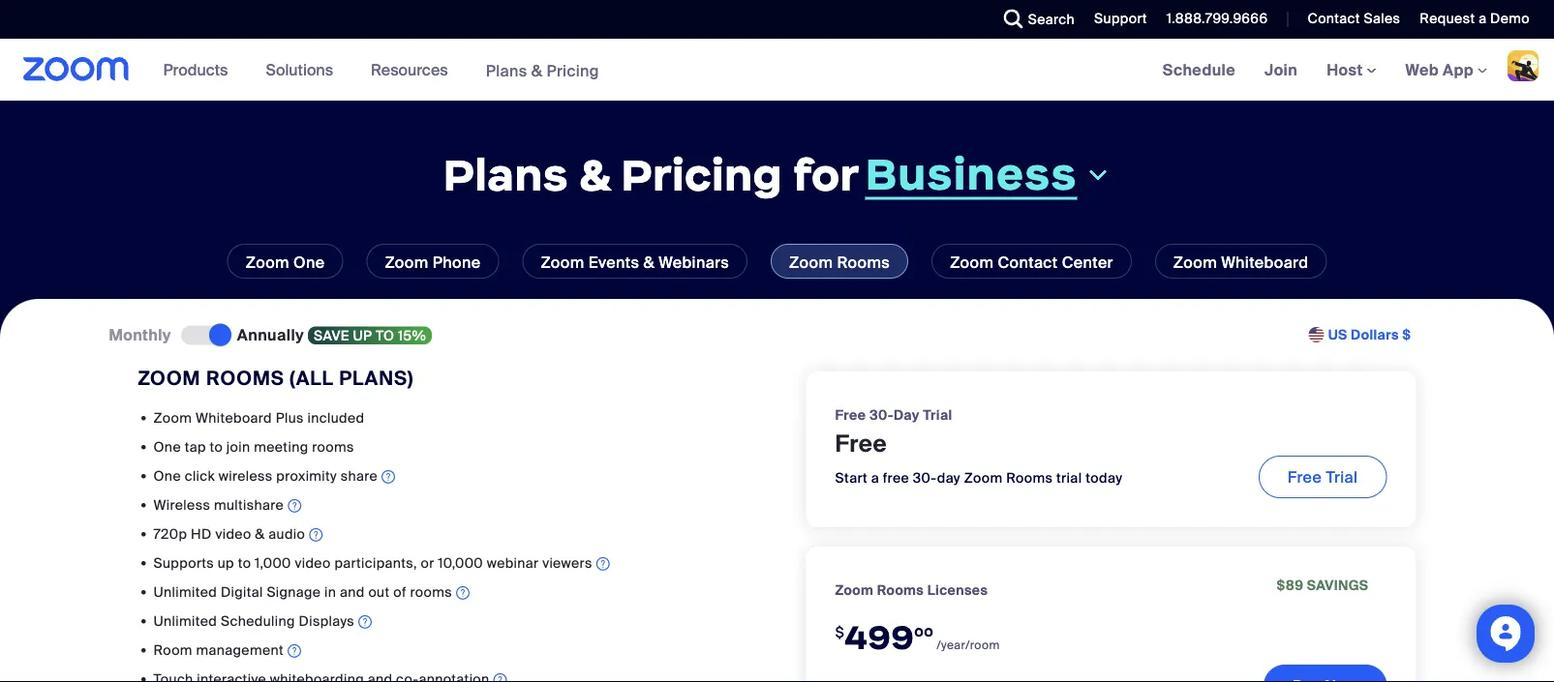 Task type: describe. For each thing, give the bounding box(es) containing it.
multishare
[[214, 496, 284, 514]]

15%
[[398, 327, 426, 345]]

or
[[421, 554, 434, 572]]

room
[[153, 641, 193, 659]]

products button
[[163, 39, 237, 101]]

included
[[308, 409, 365, 427]]

rooms for zoom rooms (all plans)
[[206, 366, 285, 391]]

plans & pricing
[[486, 60, 599, 81]]

web
[[1406, 60, 1439, 80]]

dollars
[[1351, 326, 1399, 344]]

$499 per year per room element
[[835, 605, 1263, 667]]

1 horizontal spatial contact
[[1308, 10, 1360, 28]]

click
[[185, 467, 215, 485]]

management
[[196, 641, 284, 659]]

00
[[914, 624, 934, 640]]

720p hd video & audio
[[153, 525, 305, 543]]

digital
[[221, 583, 263, 601]]

learn more about touch interactive whiteboarding and co-annotation image
[[493, 671, 507, 683]]

zoom rooms licenses element
[[835, 580, 988, 601]]

host
[[1327, 60, 1367, 80]]

pricing for plans & pricing for
[[621, 147, 783, 202]]

solutions
[[266, 60, 333, 80]]

learn more about wireless multishare image
[[288, 497, 301, 516]]

supports up to 1,000 video participants, or 10,000 webinar viewers application
[[153, 554, 748, 576]]

& inside product information navigation
[[531, 60, 543, 81]]

meeting
[[254, 438, 308, 456]]

us
[[1328, 326, 1347, 344]]

web app
[[1406, 60, 1474, 80]]

$ inside dropdown button
[[1402, 326, 1411, 344]]

free for free
[[835, 429, 887, 459]]

displays
[[299, 612, 355, 630]]

products
[[163, 60, 228, 80]]

$89
[[1277, 577, 1304, 595]]

rooms inside application
[[410, 583, 452, 601]]

zoom rooms licenses
[[835, 581, 988, 599]]

one for one click wireless proximity share
[[153, 467, 181, 485]]

zoom for zoom rooms
[[789, 252, 833, 273]]

join
[[1265, 60, 1298, 80]]

unlimited for unlimited scheduling displays
[[153, 612, 217, 630]]

720p hd video & audio application
[[153, 525, 748, 547]]

in
[[324, 583, 336, 601]]

learn more about unlimited scheduling displays image
[[358, 613, 372, 632]]

webinar
[[487, 554, 539, 572]]

unlimited for unlimited digital signage in and out of rooms
[[153, 583, 217, 601]]

plus
[[276, 409, 304, 427]]

zoom rooms (all plans)
[[138, 366, 414, 391]]

zoom for zoom whiteboard plus included
[[153, 409, 192, 427]]

request
[[1420, 10, 1475, 28]]

zoom for zoom one
[[246, 252, 289, 273]]

one click wireless proximity share
[[153, 467, 378, 485]]

zoom phone
[[385, 252, 481, 273]]

licenses
[[927, 581, 988, 599]]

for
[[793, 147, 859, 202]]

video inside "application"
[[215, 525, 251, 543]]

savings
[[1307, 577, 1369, 595]]

whiteboard for zoom whiteboard
[[1221, 252, 1308, 273]]

video inside application
[[295, 554, 331, 572]]

to inside annually save up to 15%
[[376, 327, 395, 345]]

proximity
[[276, 467, 337, 485]]

zoom whiteboard
[[1173, 252, 1308, 273]]

learn more about 720p hd video & audio image
[[309, 526, 323, 545]]

wireless multishare application
[[153, 496, 748, 518]]

monthly
[[109, 325, 171, 345]]

trial inside "element"
[[923, 406, 952, 424]]

$ 499 00 /year/room
[[835, 617, 1000, 659]]

zoom for zoom rooms (all plans)
[[138, 366, 201, 391]]

plans)
[[339, 366, 414, 391]]

signage
[[267, 583, 321, 601]]

30- inside "element"
[[870, 406, 894, 424]]

schedule
[[1163, 60, 1236, 80]]

resources
[[371, 60, 448, 80]]

solutions button
[[266, 39, 342, 101]]

zoom rooms
[[789, 252, 890, 273]]

tap
[[185, 438, 206, 456]]

10,000
[[438, 554, 483, 572]]

annually save up to 15%
[[237, 325, 426, 345]]

day
[[937, 469, 961, 487]]

1 horizontal spatial 30-
[[913, 469, 937, 487]]

free for free 30-day trial
[[835, 406, 866, 424]]

day
[[894, 406, 920, 424]]

trial
[[1056, 469, 1082, 487]]

main content containing business
[[0, 39, 1554, 683]]

$89 savings
[[1277, 577, 1369, 595]]

demo
[[1490, 10, 1530, 28]]

1.888.799.9666
[[1167, 10, 1268, 28]]

support
[[1094, 10, 1147, 28]]

app
[[1443, 60, 1474, 80]]

unlimited digital signage in and out of rooms application
[[153, 583, 748, 606]]

to for supports up to 1,000 video participants, or 10,000 webinar viewers
[[238, 554, 251, 572]]

(all
[[290, 366, 334, 391]]

& inside tabs of zoom services tab list
[[643, 252, 655, 273]]

up inside annually save up to 15%
[[353, 327, 372, 345]]

today
[[1086, 469, 1123, 487]]

resources button
[[371, 39, 457, 101]]

to for one tap to join meeting rooms
[[210, 438, 223, 456]]

search button
[[989, 0, 1080, 39]]

us dollars $ button
[[1328, 326, 1411, 345]]

free
[[883, 469, 909, 487]]

pricing for plans & pricing
[[547, 60, 599, 81]]

center
[[1062, 252, 1113, 273]]

learn more about unlimited digital signage in and out of rooms image
[[456, 584, 470, 603]]

room management application
[[153, 641, 748, 664]]



Task type: locate. For each thing, give the bounding box(es) containing it.
/year/room
[[937, 638, 1000, 653]]

up right save
[[353, 327, 372, 345]]

zoom contact center
[[950, 252, 1113, 273]]

2 vertical spatial to
[[238, 554, 251, 572]]

0 horizontal spatial trial
[[923, 406, 952, 424]]

supports
[[153, 554, 214, 572]]

learn more about room management image
[[288, 642, 301, 661]]

1 vertical spatial plans
[[443, 147, 568, 202]]

0 horizontal spatial pricing
[[547, 60, 599, 81]]

product information navigation
[[149, 39, 614, 102]]

unlimited scheduling displays application
[[153, 612, 748, 635]]

one inside tabs of zoom services tab list
[[293, 252, 325, 273]]

free for free trial
[[1288, 467, 1322, 487]]

events
[[589, 252, 639, 273]]

schedule link
[[1148, 39, 1250, 101]]

rooms down the or
[[410, 583, 452, 601]]

plans & pricing for
[[443, 147, 859, 202]]

1,000
[[255, 554, 291, 572]]

request a demo
[[1420, 10, 1530, 28]]

video down learn more about 720p hd video & audio image
[[295, 554, 331, 572]]

trial inside 'link'
[[1326, 467, 1358, 487]]

0 vertical spatial pricing
[[547, 60, 599, 81]]

to left the 1,000
[[238, 554, 251, 572]]

1 vertical spatial contact
[[998, 252, 1058, 273]]

plans inside product information navigation
[[486, 60, 527, 81]]

unlimited up the 'room' on the left of the page
[[153, 612, 217, 630]]

0 vertical spatial 30-
[[870, 406, 894, 424]]

one inside "application"
[[153, 467, 181, 485]]

rooms left the trial
[[1006, 469, 1053, 487]]

720p
[[153, 525, 187, 543]]

join
[[226, 438, 250, 456]]

2 horizontal spatial to
[[376, 327, 395, 345]]

plans for plans & pricing for
[[443, 147, 568, 202]]

video
[[215, 525, 251, 543], [295, 554, 331, 572]]

1 horizontal spatial a
[[1479, 10, 1487, 28]]

contact left center
[[998, 252, 1058, 273]]

1 vertical spatial $
[[835, 623, 845, 641]]

plans inside main content
[[443, 147, 568, 202]]

trial
[[923, 406, 952, 424], [1326, 467, 1358, 487]]

0 vertical spatial unlimited
[[153, 583, 217, 601]]

1 horizontal spatial pricing
[[621, 147, 783, 202]]

meetings navigation
[[1148, 39, 1554, 102]]

support link
[[1080, 0, 1152, 39], [1094, 10, 1147, 28]]

pricing inside product information navigation
[[547, 60, 599, 81]]

to
[[376, 327, 395, 345], [210, 438, 223, 456], [238, 554, 251, 572]]

1 vertical spatial one
[[153, 438, 181, 456]]

free
[[835, 406, 866, 424], [835, 429, 887, 459], [1288, 467, 1322, 487]]

rooms up 00
[[877, 581, 924, 599]]

2 vertical spatial one
[[153, 467, 181, 485]]

zoom whiteboard plus included
[[153, 409, 365, 427]]

unlimited digital signage in and out of rooms
[[153, 583, 452, 601]]

plans & pricing link
[[486, 60, 599, 81], [486, 60, 599, 81]]

video right hd
[[215, 525, 251, 543]]

0 vertical spatial a
[[1479, 10, 1487, 28]]

web app button
[[1406, 60, 1487, 80]]

application
[[153, 670, 748, 683]]

to inside application
[[238, 554, 251, 572]]

1 horizontal spatial up
[[353, 327, 372, 345]]

wireless
[[219, 467, 273, 485]]

1.888.799.9666 button
[[1152, 0, 1273, 39], [1167, 10, 1268, 28]]

zoom for zoom phone
[[385, 252, 429, 273]]

0 horizontal spatial video
[[215, 525, 251, 543]]

search
[[1028, 10, 1075, 28]]

up
[[353, 327, 372, 345], [218, 554, 234, 572]]

rooms down 'for'
[[837, 252, 890, 273]]

1 vertical spatial free
[[835, 429, 887, 459]]

profile picture image
[[1508, 50, 1539, 81]]

hd
[[191, 525, 212, 543]]

$ right dollars
[[1402, 326, 1411, 344]]

whiteboard inside tabs of zoom services tab list
[[1221, 252, 1308, 273]]

pricing inside main content
[[621, 147, 783, 202]]

0 vertical spatial whiteboard
[[1221, 252, 1308, 273]]

0 vertical spatial to
[[376, 327, 395, 345]]

0 horizontal spatial contact
[[998, 252, 1058, 273]]

free trial
[[1288, 467, 1358, 487]]

start a free 30-day zoom rooms trial today
[[835, 469, 1123, 487]]

a
[[1479, 10, 1487, 28], [871, 469, 879, 487]]

2 vertical spatial free
[[1288, 467, 1322, 487]]

1 vertical spatial video
[[295, 554, 331, 572]]

& inside "application"
[[255, 525, 265, 543]]

business
[[865, 146, 1077, 201]]

rooms down included
[[312, 438, 354, 456]]

1 horizontal spatial whiteboard
[[1221, 252, 1308, 273]]

to right tap
[[210, 438, 223, 456]]

1 vertical spatial whiteboard
[[196, 409, 272, 427]]

free 30-day trial
[[835, 406, 952, 424]]

rooms for zoom rooms
[[837, 252, 890, 273]]

zoom events & webinars
[[541, 252, 729, 273]]

1 vertical spatial a
[[871, 469, 879, 487]]

0 horizontal spatial a
[[871, 469, 879, 487]]

1 horizontal spatial trial
[[1326, 467, 1358, 487]]

sales
[[1364, 10, 1401, 28]]

contact sales link
[[1293, 0, 1405, 39], [1308, 10, 1401, 28]]

host button
[[1327, 60, 1377, 80]]

unlimited inside application
[[153, 583, 217, 601]]

up down 720p hd video & audio
[[218, 554, 234, 572]]

zoom
[[246, 252, 289, 273], [385, 252, 429, 273], [541, 252, 585, 273], [789, 252, 833, 273], [950, 252, 994, 273], [1173, 252, 1217, 273], [138, 366, 201, 391], [153, 409, 192, 427], [964, 469, 1003, 487], [835, 581, 874, 599]]

room management
[[153, 641, 284, 659]]

1 horizontal spatial $
[[1402, 326, 1411, 344]]

499
[[845, 617, 914, 659]]

0 vertical spatial video
[[215, 525, 251, 543]]

unlimited inside application
[[153, 612, 217, 630]]

learn more about one click wireless proximity share image
[[382, 468, 395, 487]]

1 vertical spatial pricing
[[621, 147, 783, 202]]

rooms
[[312, 438, 354, 456], [410, 583, 452, 601]]

to left 15%
[[376, 327, 395, 345]]

0 vertical spatial one
[[293, 252, 325, 273]]

30-
[[870, 406, 894, 424], [913, 469, 937, 487]]

contact left sales
[[1308, 10, 1360, 28]]

banner
[[0, 39, 1554, 102]]

1 horizontal spatial rooms
[[410, 583, 452, 601]]

out
[[368, 583, 390, 601]]

start
[[835, 469, 868, 487]]

business button
[[865, 146, 1111, 201]]

pricing
[[547, 60, 599, 81], [621, 147, 783, 202]]

join link
[[1250, 39, 1312, 101]]

one up annually save up to 15%
[[293, 252, 325, 273]]

1 vertical spatial to
[[210, 438, 223, 456]]

down image
[[1085, 163, 1111, 186]]

0 vertical spatial contact
[[1308, 10, 1360, 28]]

1 unlimited from the top
[[153, 583, 217, 601]]

0 horizontal spatial to
[[210, 438, 223, 456]]

viewers
[[542, 554, 592, 572]]

0 vertical spatial up
[[353, 327, 372, 345]]

tabs of zoom services tab list
[[29, 244, 1525, 279]]

free inside 'link'
[[1288, 467, 1322, 487]]

phone
[[433, 252, 481, 273]]

and
[[340, 583, 365, 601]]

0 horizontal spatial whiteboard
[[196, 409, 272, 427]]

whiteboard for zoom whiteboard plus included
[[196, 409, 272, 427]]

rooms for zoom rooms licenses
[[877, 581, 924, 599]]

0 horizontal spatial $
[[835, 623, 845, 641]]

whiteboard
[[1221, 252, 1308, 273], [196, 409, 272, 427]]

share
[[341, 467, 378, 485]]

unlimited down supports
[[153, 583, 217, 601]]

1 vertical spatial trial
[[1326, 467, 1358, 487]]

us dollars $
[[1328, 326, 1411, 344]]

one for one tap to join meeting rooms
[[153, 438, 181, 456]]

free inside "element"
[[835, 406, 866, 424]]

1 vertical spatial unlimited
[[153, 612, 217, 630]]

zoom for zoom events & webinars
[[541, 252, 585, 273]]

save
[[314, 327, 349, 345]]

supports up to 1,000 video participants, or 10,000 webinar viewers
[[153, 554, 592, 572]]

banner containing products
[[0, 39, 1554, 102]]

up inside application
[[218, 554, 234, 572]]

zoom for zoom contact center
[[950, 252, 994, 273]]

1 vertical spatial up
[[218, 554, 234, 572]]

a for start
[[871, 469, 879, 487]]

a left free
[[871, 469, 879, 487]]

rooms
[[837, 252, 890, 273], [206, 366, 285, 391], [1006, 469, 1053, 487], [877, 581, 924, 599]]

zoom for zoom whiteboard
[[1173, 252, 1217, 273]]

1 horizontal spatial video
[[295, 554, 331, 572]]

wireless multishare
[[153, 496, 284, 514]]

rooms inside tabs of zoom services tab list
[[837, 252, 890, 273]]

zoom one
[[246, 252, 325, 273]]

participants,
[[334, 554, 417, 572]]

one left tap
[[153, 438, 181, 456]]

0 vertical spatial rooms
[[312, 438, 354, 456]]

audio
[[269, 525, 305, 543]]

free 30-day trial element
[[835, 405, 952, 425]]

30- right free
[[913, 469, 937, 487]]

1 vertical spatial 30-
[[913, 469, 937, 487]]

$ inside $ 499 00 /year/room
[[835, 623, 845, 641]]

scheduling
[[221, 612, 295, 630]]

$ down zoom rooms licenses element in the right bottom of the page
[[835, 623, 845, 641]]

wireless
[[153, 496, 210, 514]]

0 horizontal spatial up
[[218, 554, 234, 572]]

0 vertical spatial free
[[835, 406, 866, 424]]

plans for plans & pricing
[[486, 60, 527, 81]]

0 vertical spatial $
[[1402, 326, 1411, 344]]

one up wireless
[[153, 467, 181, 485]]

a for request
[[1479, 10, 1487, 28]]

0 horizontal spatial rooms
[[312, 438, 354, 456]]

contact sales
[[1308, 10, 1401, 28]]

0 vertical spatial trial
[[923, 406, 952, 424]]

$
[[1402, 326, 1411, 344], [835, 623, 845, 641]]

rooms up zoom whiteboard plus included
[[206, 366, 285, 391]]

0 vertical spatial plans
[[486, 60, 527, 81]]

annually
[[237, 325, 304, 345]]

zoom for zoom rooms licenses
[[835, 581, 874, 599]]

contact inside tabs of zoom services tab list
[[998, 252, 1058, 273]]

0 horizontal spatial 30-
[[870, 406, 894, 424]]

zoom logo image
[[23, 57, 129, 81]]

learn more about supports up to 1,000 video participants, or 10,000 webinar viewers image
[[596, 555, 610, 574]]

one
[[293, 252, 325, 273], [153, 438, 181, 456], [153, 467, 181, 485]]

request a demo link
[[1405, 0, 1554, 39], [1420, 10, 1530, 28]]

main content
[[0, 39, 1554, 683]]

2 unlimited from the top
[[153, 612, 217, 630]]

30- up free
[[870, 406, 894, 424]]

1 horizontal spatial to
[[238, 554, 251, 572]]

one click wireless proximity share application
[[153, 467, 748, 489]]

a left demo
[[1479, 10, 1487, 28]]

1 vertical spatial rooms
[[410, 583, 452, 601]]



Task type: vqa. For each thing, say whether or not it's contained in the screenshot.
right image related to first menu item from the top of the THE ADMIN MENU 'menu'
no



